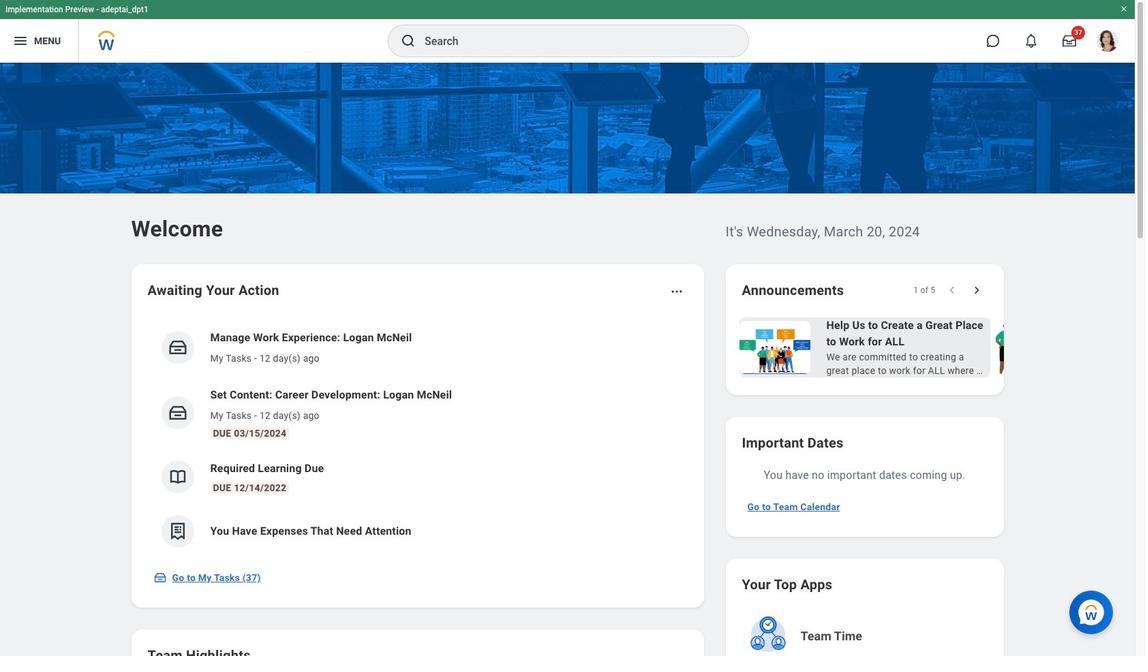 Task type: describe. For each thing, give the bounding box(es) containing it.
close environment banner image
[[1120, 5, 1128, 13]]

1 horizontal spatial list
[[736, 316, 1145, 379]]

related actions image
[[670, 285, 683, 299]]

inbox large image
[[1063, 34, 1076, 48]]

dashboard expenses image
[[167, 521, 188, 542]]

chevron left small image
[[945, 284, 959, 297]]

chevron right small image
[[970, 284, 983, 297]]

Search Workday  search field
[[425, 26, 720, 56]]

inbox image
[[153, 571, 167, 585]]



Task type: locate. For each thing, give the bounding box(es) containing it.
inbox image
[[167, 337, 188, 358], [167, 403, 188, 423]]

search image
[[400, 33, 416, 49]]

banner
[[0, 0, 1135, 63]]

justify image
[[12, 33, 29, 49]]

1 vertical spatial inbox image
[[167, 403, 188, 423]]

2 inbox image from the top
[[167, 403, 188, 423]]

0 vertical spatial inbox image
[[167, 337, 188, 358]]

profile logan mcneil image
[[1097, 30, 1119, 55]]

1 inbox image from the top
[[167, 337, 188, 358]]

notifications large image
[[1024, 34, 1038, 48]]

book open image
[[167, 467, 188, 487]]

main content
[[0, 63, 1145, 656]]

status
[[913, 285, 936, 296]]

list
[[736, 316, 1145, 379], [148, 319, 687, 559]]

0 horizontal spatial list
[[148, 319, 687, 559]]



Task type: vqa. For each thing, say whether or not it's contained in the screenshot.
Chevron Down icon
no



